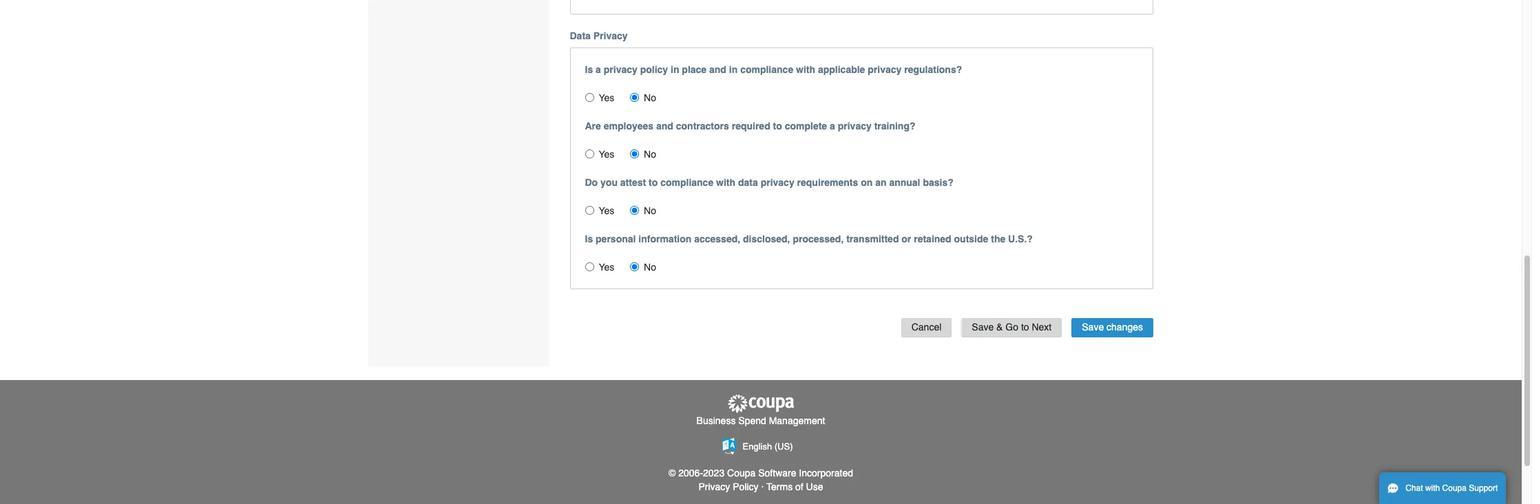 Task type: locate. For each thing, give the bounding box(es) containing it.
with
[[796, 64, 816, 75], [716, 177, 736, 188], [1426, 484, 1440, 493]]

(us)
[[775, 441, 793, 452]]

yes down you
[[599, 205, 615, 216]]

no up attest
[[644, 148, 656, 160]]

privacy policy link
[[699, 482, 759, 493]]

do you attest to compliance with data privacy requirements on an annual basis?
[[585, 177, 954, 188]]

coupa
[[727, 468, 756, 479], [1443, 484, 1467, 493]]

is
[[585, 64, 593, 75], [585, 233, 593, 244]]

compliance right attest
[[661, 177, 714, 188]]

0 vertical spatial and
[[709, 64, 727, 75]]

save
[[972, 322, 994, 333], [1082, 322, 1104, 333]]

2 yes from the top
[[599, 148, 615, 160]]

0 vertical spatial coupa
[[727, 468, 756, 479]]

no up information
[[644, 205, 656, 216]]

and
[[709, 64, 727, 75], [656, 120, 674, 131]]

1 horizontal spatial a
[[830, 120, 835, 131]]

save left &
[[972, 322, 994, 333]]

0 vertical spatial a
[[596, 64, 601, 75]]

and right employees
[[656, 120, 674, 131]]

2 is from the top
[[585, 233, 593, 244]]

2 no from the top
[[644, 148, 656, 160]]

0 horizontal spatial and
[[656, 120, 674, 131]]

save & go to next
[[972, 322, 1052, 333]]

cancel
[[912, 322, 942, 333]]

to right attest
[[649, 177, 658, 188]]

1 vertical spatial to
[[649, 177, 658, 188]]

2 vertical spatial with
[[1426, 484, 1440, 493]]

4 yes from the top
[[599, 261, 615, 272]]

policy
[[640, 64, 668, 75]]

with left data
[[716, 177, 736, 188]]

no for and
[[644, 148, 656, 160]]

with right chat
[[1426, 484, 1440, 493]]

1 no from the top
[[644, 92, 656, 103]]

applicable
[[818, 64, 865, 75]]

compliance up required
[[741, 64, 794, 75]]

terms of use link
[[767, 482, 823, 493]]

to right 'go'
[[1021, 322, 1029, 333]]

is left personal
[[585, 233, 593, 244]]

in left place at the top of the page
[[671, 64, 679, 75]]

None radio
[[585, 149, 594, 158], [585, 206, 594, 215], [630, 206, 639, 215], [585, 262, 594, 271], [585, 149, 594, 158], [585, 206, 594, 215], [630, 206, 639, 215], [585, 262, 594, 271]]

retained
[[914, 233, 952, 244]]

1 horizontal spatial to
[[773, 120, 782, 131]]

yes
[[599, 92, 615, 103], [599, 148, 615, 160], [599, 205, 615, 216], [599, 261, 615, 272]]

1 horizontal spatial save
[[1082, 322, 1104, 333]]

2006-
[[679, 468, 703, 479]]

no
[[644, 92, 656, 103], [644, 148, 656, 160], [644, 205, 656, 216], [644, 261, 656, 272]]

coupa left support
[[1443, 484, 1467, 493]]

2 save from the left
[[1082, 322, 1104, 333]]

yes down personal
[[599, 261, 615, 272]]

4 no from the top
[[644, 261, 656, 272]]

privacy down 2023
[[699, 482, 730, 493]]

privacy left training?
[[838, 120, 872, 131]]

basis?
[[923, 177, 954, 188]]

no down policy
[[644, 92, 656, 103]]

save for save changes
[[1082, 322, 1104, 333]]

required
[[732, 120, 771, 131]]

3 no from the top
[[644, 205, 656, 216]]

privacy right data
[[594, 30, 628, 41]]

no down information
[[644, 261, 656, 272]]

yes up you
[[599, 148, 615, 160]]

2 vertical spatial to
[[1021, 322, 1029, 333]]

attest
[[620, 177, 646, 188]]

1 horizontal spatial in
[[729, 64, 738, 75]]

privacy right data
[[761, 177, 795, 188]]

data
[[570, 30, 591, 41]]

chat with coupa support button
[[1380, 472, 1507, 504]]

yes up the are
[[599, 92, 615, 103]]

1 horizontal spatial privacy
[[699, 482, 730, 493]]

employees
[[604, 120, 654, 131]]

3 yes from the top
[[599, 205, 615, 216]]

0 horizontal spatial with
[[716, 177, 736, 188]]

privacy left policy
[[604, 64, 638, 75]]

is a privacy policy in place and in compliance with applicable privacy regulations?
[[585, 64, 962, 75]]

coupa inside button
[[1443, 484, 1467, 493]]

privacy policy
[[699, 482, 759, 493]]

in
[[671, 64, 679, 75], [729, 64, 738, 75]]

to
[[773, 120, 782, 131], [649, 177, 658, 188], [1021, 322, 1029, 333]]

business
[[697, 415, 736, 426]]

accessed,
[[694, 233, 741, 244]]

1 is from the top
[[585, 64, 593, 75]]

a down the data privacy
[[596, 64, 601, 75]]

&
[[997, 322, 1003, 333]]

to inside save & go to next button
[[1021, 322, 1029, 333]]

training?
[[874, 120, 916, 131]]

are employees and contractors required to complete a privacy training?
[[585, 120, 916, 131]]

changes
[[1107, 322, 1143, 333]]

0 horizontal spatial in
[[671, 64, 679, 75]]

save inside button
[[972, 322, 994, 333]]

2 horizontal spatial with
[[1426, 484, 1440, 493]]

1 save from the left
[[972, 322, 994, 333]]

the
[[991, 233, 1006, 244]]

1 horizontal spatial coupa
[[1443, 484, 1467, 493]]

0 vertical spatial is
[[585, 64, 593, 75]]

support
[[1469, 484, 1498, 493]]

1 vertical spatial coupa
[[1443, 484, 1467, 493]]

compliance
[[741, 64, 794, 75], [661, 177, 714, 188]]

0 horizontal spatial coupa
[[727, 468, 756, 479]]

personal
[[596, 233, 636, 244]]

coupa supplier portal image
[[727, 394, 796, 414]]

a right complete
[[830, 120, 835, 131]]

privacy right applicable
[[868, 64, 902, 75]]

2023
[[703, 468, 725, 479]]

with left applicable
[[796, 64, 816, 75]]

save inside button
[[1082, 322, 1104, 333]]

2 horizontal spatial to
[[1021, 322, 1029, 333]]

use
[[806, 482, 823, 493]]

1 horizontal spatial with
[[796, 64, 816, 75]]

terms
[[767, 482, 793, 493]]

1 vertical spatial is
[[585, 233, 593, 244]]

is down data
[[585, 64, 593, 75]]

1 yes from the top
[[599, 92, 615, 103]]

a
[[596, 64, 601, 75], [830, 120, 835, 131]]

privacy
[[594, 30, 628, 41], [699, 482, 730, 493]]

and right place at the top of the page
[[709, 64, 727, 75]]

0 vertical spatial compliance
[[741, 64, 794, 75]]

yes for you
[[599, 205, 615, 216]]

0 vertical spatial privacy
[[594, 30, 628, 41]]

0 horizontal spatial compliance
[[661, 177, 714, 188]]

chat with coupa support
[[1406, 484, 1498, 493]]

of
[[796, 482, 804, 493]]

save & go to next button
[[962, 318, 1062, 338]]

in right place at the top of the page
[[729, 64, 738, 75]]

None radio
[[585, 93, 594, 102], [630, 93, 639, 102], [630, 149, 639, 158], [630, 262, 639, 271], [585, 93, 594, 102], [630, 93, 639, 102], [630, 149, 639, 158], [630, 262, 639, 271]]

1 vertical spatial a
[[830, 120, 835, 131]]

© 2006-2023 coupa software incorporated
[[669, 468, 853, 479]]

0 horizontal spatial save
[[972, 322, 994, 333]]

privacy
[[604, 64, 638, 75], [868, 64, 902, 75], [838, 120, 872, 131], [761, 177, 795, 188]]

coupa up policy
[[727, 468, 756, 479]]

0 horizontal spatial to
[[649, 177, 658, 188]]

to right required
[[773, 120, 782, 131]]

requirements
[[797, 177, 858, 188]]

save left 'changes'
[[1082, 322, 1104, 333]]



Task type: describe. For each thing, give the bounding box(es) containing it.
no for information
[[644, 261, 656, 272]]

software
[[758, 468, 797, 479]]

policy
[[733, 482, 759, 493]]

1 vertical spatial and
[[656, 120, 674, 131]]

0 horizontal spatial a
[[596, 64, 601, 75]]

to for do you attest to compliance with data privacy requirements on an annual basis?
[[649, 177, 658, 188]]

transmitted
[[847, 233, 899, 244]]

1 vertical spatial compliance
[[661, 177, 714, 188]]

to for save & go to next
[[1021, 322, 1029, 333]]

english (us)
[[743, 441, 793, 452]]

or
[[902, 233, 911, 244]]

contractors
[[676, 120, 729, 131]]

do
[[585, 177, 598, 188]]

save for save & go to next
[[972, 322, 994, 333]]

u.s.?
[[1008, 233, 1033, 244]]

go
[[1006, 322, 1019, 333]]

are
[[585, 120, 601, 131]]

is personal information accessed, disclosed, processed, transmitted or retained outside the u.s.?
[[585, 233, 1033, 244]]

complete
[[785, 120, 827, 131]]

you
[[601, 177, 618, 188]]

data privacy
[[570, 30, 628, 41]]

with inside button
[[1426, 484, 1440, 493]]

disclosed,
[[743, 233, 790, 244]]

chat
[[1406, 484, 1423, 493]]

no for attest
[[644, 205, 656, 216]]

save changes
[[1082, 322, 1143, 333]]

is for is personal information accessed, disclosed, processed, transmitted or retained outside the u.s.?
[[585, 233, 593, 244]]

0 vertical spatial with
[[796, 64, 816, 75]]

yes for a
[[599, 92, 615, 103]]

english
[[743, 441, 772, 452]]

1 vertical spatial with
[[716, 177, 736, 188]]

1 horizontal spatial compliance
[[741, 64, 794, 75]]

place
[[682, 64, 707, 75]]

©
[[669, 468, 676, 479]]

business spend management
[[697, 415, 825, 426]]

yes for personal
[[599, 261, 615, 272]]

incorporated
[[799, 468, 853, 479]]

next
[[1032, 322, 1052, 333]]

terms of use
[[767, 482, 823, 493]]

management
[[769, 415, 825, 426]]

processed,
[[793, 233, 844, 244]]

information
[[639, 233, 692, 244]]

yes for employees
[[599, 148, 615, 160]]

data
[[738, 177, 758, 188]]

2 in from the left
[[729, 64, 738, 75]]

1 vertical spatial privacy
[[699, 482, 730, 493]]

0 vertical spatial to
[[773, 120, 782, 131]]

save changes button
[[1072, 318, 1154, 338]]

outside
[[954, 233, 989, 244]]

an
[[876, 177, 887, 188]]

0 horizontal spatial privacy
[[594, 30, 628, 41]]

is for is a privacy policy in place and in compliance with applicable privacy regulations?
[[585, 64, 593, 75]]

no for privacy
[[644, 92, 656, 103]]

on
[[861, 177, 873, 188]]

spend
[[739, 415, 766, 426]]

regulations?
[[904, 64, 962, 75]]

annual
[[889, 177, 921, 188]]

cancel link
[[901, 318, 952, 338]]

1 in from the left
[[671, 64, 679, 75]]

1 horizontal spatial and
[[709, 64, 727, 75]]



Task type: vqa. For each thing, say whether or not it's contained in the screenshot.
Coupa
yes



